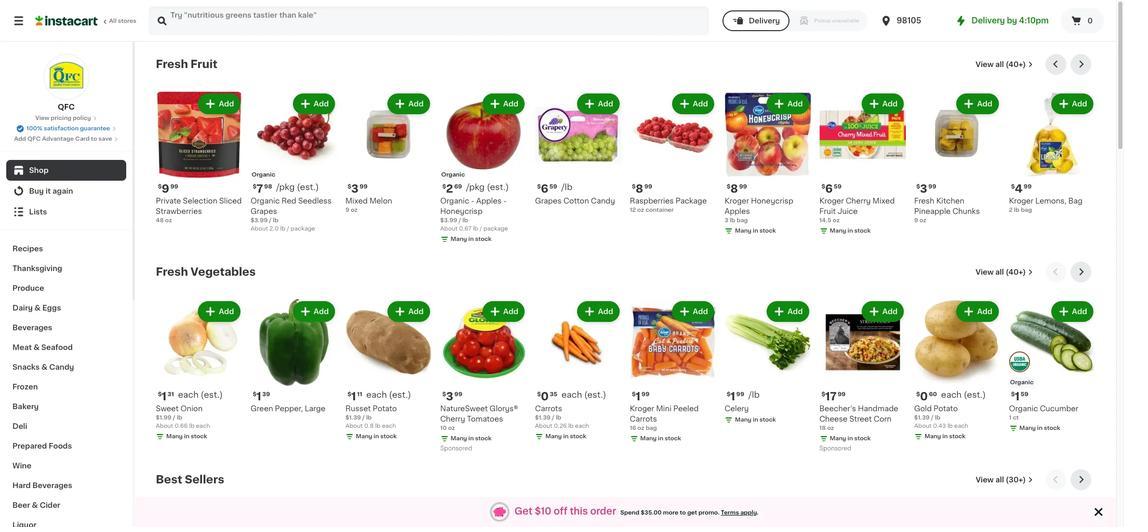 Task type: describe. For each thing, give the bounding box(es) containing it.
about inside carrots $1.39 / lb about 0.26 lb each
[[535, 423, 553, 429]]

kroger for 8
[[725, 197, 750, 205]]

about inside the "gold potato $1.39 / lb about 0.43 lb each"
[[915, 423, 932, 429]]

candy for grapes   cotton candy
[[591, 197, 615, 205]]

$ 1 59
[[1012, 391, 1029, 402]]

many in stock down the 0.66 in the left of the page
[[166, 434, 207, 440]]

close image
[[1093, 506, 1106, 519]]

celery
[[725, 405, 749, 412]]

2 6 from the left
[[826, 183, 833, 194]]

get $10 off this order spend $35.00 more to get promo. terms apply .
[[515, 508, 759, 517]]

$ 17 99
[[822, 391, 846, 402]]

honeycrisp inside "organic - apples - honeycrisp $3.99 / lb about 0.67 lb / package"
[[441, 208, 483, 215]]

sponsored badge image for 17
[[820, 446, 851, 452]]

many in stock down 0.43 at the bottom of page
[[925, 434, 966, 440]]

beer & cider link
[[6, 496, 126, 516]]

raspberries package 12 oz container
[[630, 197, 707, 213]]

$ up 'mixed melon 9 oz'
[[348, 184, 352, 189]]

add for celery
[[788, 308, 803, 316]]

(est.) for russet potato
[[389, 391, 411, 399]]

1 horizontal spatial qfc
[[58, 103, 75, 111]]

many down naturesweet glorys® cherry tomatoes 10 oz
[[451, 436, 467, 442]]

stock down "organic - apples - honeycrisp $3.99 / lb about 0.67 lb / package"
[[476, 236, 492, 242]]

beer & cider
[[12, 502, 60, 509]]

view for fresh fruit
[[976, 61, 994, 68]]

stock down sweet onion $1.99 / lb about 0.66 lb each
[[191, 434, 207, 440]]

meat
[[12, 344, 32, 351]]

oz inside kroger cherry mixed fruit juice 14.5 oz
[[833, 218, 840, 223]]

red
[[282, 197, 296, 205]]

to inside get $10 off this order spend $35.00 more to get promo. terms apply .
[[680, 511, 686, 516]]

instacart logo image
[[35, 15, 98, 27]]

green pepper, large
[[251, 405, 326, 412]]

buy
[[29, 188, 44, 195]]

all stores link
[[35, 6, 137, 35]]

each inside carrots $1.39 / lb about 0.26 lb each
[[575, 423, 590, 429]]

add button for kroger mini peeled carrots
[[674, 303, 714, 321]]

mixed inside kroger cherry mixed fruit juice 14.5 oz
[[873, 197, 896, 205]]

beer
[[12, 502, 30, 509]]

11
[[357, 392, 362, 397]]

oz inside kroger mini peeled carrots 16 oz bag
[[638, 425, 645, 431]]

39
[[263, 392, 270, 397]]

add for green pepper, large
[[314, 308, 329, 316]]

& for meat
[[33, 344, 40, 351]]

4:10pm
[[1020, 17, 1050, 24]]

item carousel region containing best sellers
[[156, 470, 1096, 528]]

hard
[[12, 482, 31, 490]]

99 for kroger mini peeled carrots
[[642, 392, 650, 397]]

in down 0.67
[[469, 236, 474, 242]]

59 inside the '$6.59 per pound' element
[[550, 184, 558, 189]]

cheese
[[820, 416, 848, 423]]

wine link
[[6, 456, 126, 476]]

add for organic - apples - honeycrisp
[[504, 100, 519, 108]]

many in stock down juice
[[830, 228, 871, 234]]

container
[[646, 207, 674, 213]]

seafood
[[41, 344, 73, 351]]

0 vertical spatial 9
[[162, 183, 169, 194]]

/pkg (est.) for 7
[[276, 183, 319, 191]]

meat & seafood link
[[6, 338, 126, 358]]

99 for raspberries package
[[645, 184, 653, 189]]

stock down the organic cucumber 1 ct
[[1045, 425, 1061, 431]]

bakery link
[[6, 397, 126, 417]]

kroger for 1
[[630, 405, 655, 412]]

many in stock down 0.26
[[546, 434, 587, 440]]

$ inside $ 0 60
[[917, 392, 921, 397]]

$3.99 inside 'organic red seedless grapes $3.99 / lb about 2.0 lb / package'
[[251, 218, 268, 223]]

organic up $ 1 59
[[1011, 380, 1034, 385]]

$ up kroger honeycrisp apples 3 lb bag
[[727, 184, 731, 189]]

best
[[156, 475, 182, 486]]

99 for mixed melon
[[360, 184, 368, 189]]

17
[[826, 391, 837, 402]]

$ inside $ 1 59
[[1012, 392, 1016, 397]]

many in stock down kroger mini peeled carrots 16 oz bag
[[641, 436, 682, 442]]

$ up 16
[[632, 392, 636, 397]]

add for kroger cherry mixed fruit juice
[[883, 100, 898, 108]]

/ inside the russet potato $1.39 / lb about 0.8 lb each
[[363, 415, 365, 421]]

many down 0.8
[[356, 434, 373, 440]]

$ 7 98
[[253, 183, 272, 194]]

$ inside "$1.99 per pound" element
[[727, 392, 731, 397]]

stock down kroger cherry mixed fruit juice 14.5 oz
[[855, 228, 871, 234]]

69
[[455, 184, 462, 189]]

1 left the 39
[[257, 391, 262, 402]]

3 inside kroger honeycrisp apples 3 lb bag
[[725, 218, 729, 223]]

$ inside $ 1 11
[[348, 392, 352, 397]]

qfc inside "link"
[[27, 136, 41, 142]]

stock down kroger mini peeled carrots 16 oz bag
[[665, 436, 682, 442]]

view all (40+) button for 1
[[972, 262, 1038, 283]]

$1.99 per pound element
[[725, 390, 812, 404]]

delivery for delivery
[[749, 17, 781, 24]]

get $10 off this order status
[[511, 507, 763, 518]]

stock down street
[[855, 436, 871, 442]]

/ right 2.0
[[287, 226, 289, 232]]

recipes
[[12, 245, 43, 253]]

0 horizontal spatial fruit
[[191, 59, 218, 70]]

kroger for 6
[[820, 197, 845, 205]]

fresh for fresh vegetables
[[156, 267, 188, 278]]

many in stock down 0.67
[[451, 236, 492, 242]]

mixed melon 9 oz
[[346, 197, 393, 213]]

31
[[168, 392, 174, 397]]

99 up the celery
[[737, 392, 745, 397]]

& for beer
[[32, 502, 38, 509]]

many in stock down naturesweet glorys® cherry tomatoes 10 oz
[[451, 436, 492, 442]]

produce link
[[6, 279, 126, 298]]

(est.) for gold potato
[[965, 391, 987, 399]]

in down "$1.99 per pound" element
[[753, 417, 759, 423]]

many down the 0.66 in the left of the page
[[166, 434, 183, 440]]

many down 0.67
[[451, 236, 467, 242]]

many down 0.43 at the bottom of page
[[925, 434, 942, 440]]

many down the celery
[[736, 417, 752, 423]]

add button for russet potato
[[389, 303, 429, 321]]

naturesweet glorys® cherry tomatoes 10 oz
[[441, 405, 518, 431]]

apples for lb
[[725, 208, 751, 215]]

$ 0 60
[[917, 391, 938, 402]]

view for best sellers
[[976, 477, 994, 484]]

add button for fresh kitchen pineapple chunks
[[958, 95, 998, 113]]

8 for raspberries package
[[636, 183, 644, 194]]

fruit inside kroger cherry mixed fruit juice 14.5 oz
[[820, 208, 837, 215]]

0 inside button
[[1088, 17, 1094, 24]]

/pkg for 7
[[276, 183, 295, 191]]

60
[[930, 392, 938, 397]]

many down 0.26
[[546, 434, 562, 440]]

organic red seedless grapes $3.99 / lb about 2.0 lb / package
[[251, 197, 332, 232]]

Search field
[[150, 7, 709, 34]]

get
[[688, 511, 698, 516]]

add button for private selection sliced strawberries
[[199, 95, 239, 113]]

(est.) for carrots
[[585, 391, 607, 399]]

in down 0.8
[[374, 434, 379, 440]]

each right 60 at the bottom right
[[942, 391, 962, 399]]

$1.11 each (estimated) element
[[346, 390, 432, 404]]

many down the organic cucumber 1 ct
[[1020, 425, 1037, 431]]

oz inside beecher's handmade cheese street corn 18 oz
[[828, 425, 835, 431]]

1 left 11
[[352, 391, 356, 402]]

russet
[[346, 405, 371, 412]]

dairy
[[12, 305, 33, 312]]

$ up pineapple
[[917, 184, 921, 189]]

100% satisfaction guarantee
[[27, 126, 110, 132]]

all inside popup button
[[996, 477, 1005, 484]]

naturesweet
[[441, 405, 488, 412]]

juice
[[838, 208, 858, 215]]

$1.39 for 1
[[346, 415, 361, 421]]

add button for sweet onion
[[199, 303, 239, 321]]

cotton
[[564, 197, 589, 205]]

(40+) for 1
[[1006, 269, 1027, 276]]

qfc logo image
[[43, 54, 89, 100]]

sellers
[[185, 475, 224, 486]]

many in stock down 0.8
[[356, 434, 397, 440]]

$35.00
[[641, 511, 662, 516]]

1 left 31 on the bottom left of page
[[162, 391, 167, 402]]

/lb for 1
[[749, 391, 760, 399]]

guarantee
[[80, 126, 110, 132]]

peeled
[[674, 405, 699, 412]]

item carousel region containing fresh fruit
[[156, 54, 1096, 254]]

99 for kroger honeycrisp apples
[[740, 184, 748, 189]]

$ 9 99
[[158, 183, 178, 194]]

dairy & eggs link
[[6, 298, 126, 318]]

$ 1 99 inside "$1.99 per pound" element
[[727, 391, 745, 402]]

mini
[[657, 405, 672, 412]]

in down 0.43 at the bottom of page
[[943, 434, 949, 440]]

$ inside $ 17 99
[[822, 392, 826, 397]]

12
[[630, 207, 636, 213]]

terms
[[721, 511, 740, 516]]

1 vertical spatial beverages
[[32, 482, 72, 490]]

$ inside the '$6.59 per pound' element
[[538, 184, 541, 189]]

honeycrisp inside kroger honeycrisp apples 3 lb bag
[[752, 197, 794, 205]]

& for snacks
[[41, 364, 48, 371]]

sweet
[[156, 405, 179, 412]]

meat & seafood
[[12, 344, 73, 351]]

organic up 98
[[252, 172, 275, 178]]

all for 1
[[996, 269, 1005, 276]]

/ right 0.67
[[480, 226, 482, 232]]

hard beverages link
[[6, 476, 126, 496]]

carrots inside kroger mini peeled carrots 16 oz bag
[[630, 416, 658, 423]]

product group containing 4
[[1010, 91, 1096, 214]]

14.5
[[820, 218, 832, 223]]

organic inside "organic - apples - honeycrisp $3.99 / lb about 0.67 lb / package"
[[441, 197, 470, 205]]

delivery by 4:10pm link
[[956, 15, 1050, 27]]

$6.59 per pound element
[[535, 182, 622, 196]]

frozen link
[[6, 377, 126, 397]]

each (est.) for sweet onion
[[178, 391, 223, 399]]

$ 6 59 inside the '$6.59 per pound' element
[[538, 183, 558, 194]]

in down 0.26
[[564, 434, 569, 440]]

potato for 1
[[373, 405, 397, 412]]

3 for naturesweet glorys® cherry tomatoes
[[446, 391, 454, 402]]

fresh kitchen pineapple chunks 9 oz
[[915, 197, 981, 223]]

9 inside 'mixed melon 9 oz'
[[346, 207, 350, 213]]

/ up 0.67
[[459, 218, 461, 223]]

(est.) for organic - apples - honeycrisp
[[487, 183, 509, 191]]

organic inside 'organic red seedless grapes $3.99 / lb about 2.0 lb / package'
[[251, 197, 280, 205]]

fresh vegetables
[[156, 267, 256, 278]]

to inside "link"
[[91, 136, 97, 142]]

item badge image
[[1010, 352, 1031, 373]]

oz inside raspberries package 12 oz container
[[638, 207, 645, 213]]

(est.) for sweet onion
[[201, 391, 223, 399]]

recipes link
[[6, 239, 126, 259]]

(est.) for organic red seedless grapes
[[297, 183, 319, 191]]

each (est.) for gold potato
[[942, 391, 987, 399]]

$ inside $ 0 35
[[538, 392, 541, 397]]

product group containing 17
[[820, 299, 907, 455]]

many down kroger honeycrisp apples 3 lb bag
[[736, 228, 752, 234]]

many in stock down the organic cucumber 1 ct
[[1020, 425, 1061, 431]]

produce
[[12, 285, 44, 292]]

$ up naturesweet
[[443, 392, 446, 397]]

0.8
[[365, 423, 374, 429]]

pineapple
[[915, 208, 951, 215]]

99 for kroger lemons, bag
[[1024, 184, 1032, 189]]

/lb for 6
[[562, 183, 573, 191]]

98105
[[897, 17, 922, 24]]

add button for carrots
[[579, 303, 619, 321]]

stock down the "gold potato $1.39 / lb about 0.43 lb each" in the bottom right of the page
[[950, 434, 966, 440]]

/ inside carrots $1.39 / lb about 0.26 lb each
[[552, 415, 555, 421]]

in down juice
[[848, 228, 854, 234]]

add for gold potato
[[978, 308, 993, 316]]

8 for kroger honeycrisp apples
[[731, 183, 739, 194]]

$1.39 for 0
[[915, 415, 930, 421]]

$ 1 31
[[158, 391, 174, 402]]

add for fresh kitchen pineapple chunks
[[978, 100, 993, 108]]

product group containing 7
[[251, 91, 337, 233]]

add button for kroger honeycrisp apples
[[768, 95, 809, 113]]

in down kroger mini peeled carrots 16 oz bag
[[659, 436, 664, 442]]

$0.60 each (estimated) element
[[915, 390, 1001, 404]]

each inside the russet potato $1.39 / lb about 0.8 lb each
[[382, 423, 396, 429]]

many down kroger mini peeled carrots 16 oz bag
[[641, 436, 657, 442]]

about inside 'organic red seedless grapes $3.99 / lb about 2.0 lb / package'
[[251, 226, 268, 232]]

/ inside the "gold potato $1.39 / lb about 0.43 lb each"
[[932, 415, 934, 421]]

$1.99
[[156, 415, 172, 421]]

view all (40+) for 1
[[976, 269, 1027, 276]]

sweet onion $1.99 / lb about 0.66 lb each
[[156, 405, 210, 429]]

lb inside kroger lemons, bag 2 lb bag
[[1015, 207, 1020, 213]]

delivery by 4:10pm
[[972, 17, 1050, 24]]

pepper,
[[275, 405, 303, 412]]

$ inside the $ 4 99
[[1012, 184, 1016, 189]]

0.66
[[175, 423, 188, 429]]

snacks
[[12, 364, 40, 371]]

stock down the russet potato $1.39 / lb about 0.8 lb each
[[381, 434, 397, 440]]

add button for mixed melon
[[389, 95, 429, 113]]

2 inside kroger lemons, bag 2 lb bag
[[1010, 207, 1013, 213]]

add for carrots
[[598, 308, 614, 316]]

organic inside the organic cucumber 1 ct
[[1010, 405, 1039, 412]]

$ 8 99 for kroger honeycrisp apples
[[727, 183, 748, 194]]

add for mixed melon
[[409, 100, 424, 108]]

kitchen
[[937, 197, 965, 205]]

add for organic cucumber
[[1073, 308, 1088, 316]]

item carousel region containing fresh vegetables
[[156, 262, 1096, 462]]

$1.39 inside carrots $1.39 / lb about 0.26 lb each
[[535, 415, 551, 421]]

chunks
[[953, 208, 981, 215]]



Task type: vqa. For each thing, say whether or not it's contained in the screenshot.
rightmost savory
no



Task type: locate. For each thing, give the bounding box(es) containing it.
2 all from the top
[[996, 269, 1005, 276]]

0 vertical spatial 2
[[446, 183, 454, 194]]

59 up grapes   cotton candy
[[550, 184, 558, 189]]

2 item carousel region from the top
[[156, 262, 1096, 462]]

add button for organic cucumber
[[1053, 303, 1093, 321]]

apples inside "organic - apples - honeycrisp $3.99 / lb about 0.67 lb / package"
[[477, 197, 502, 205]]

cherry up 10
[[441, 416, 466, 423]]

potato down '$0.60 each (estimated)' element
[[934, 405, 959, 412]]

0 vertical spatial /lb
[[562, 183, 573, 191]]

product group containing 2
[[441, 91, 527, 246]]

many in stock down street
[[830, 436, 871, 442]]

0 vertical spatial honeycrisp
[[752, 197, 794, 205]]

1 inside the organic cucumber 1 ct
[[1010, 415, 1012, 421]]

& inside 'link'
[[33, 344, 40, 351]]

59 inside $ 1 59
[[1022, 392, 1029, 397]]

/pkg (est.) up red
[[276, 183, 319, 191]]

/ inside sweet onion $1.99 / lb about 0.66 lb each
[[173, 415, 175, 421]]

about inside "organic - apples - honeycrisp $3.99 / lb about 0.67 lb / package"
[[441, 226, 458, 232]]

59 up the organic cucumber 1 ct
[[1022, 392, 1029, 397]]

0 horizontal spatial $3.99
[[251, 218, 268, 223]]

(est.) inside "$7.98 per package (estimated)" element
[[297, 183, 319, 191]]

candy inside the item carousel region
[[591, 197, 615, 205]]

pricing
[[51, 115, 71, 121]]

1 vertical spatial candy
[[49, 364, 74, 371]]

1 view all (40+) from the top
[[976, 61, 1027, 68]]

$3.99
[[251, 218, 268, 223], [441, 218, 458, 223]]

$ inside $ 7 98
[[253, 184, 257, 189]]

frozen
[[12, 384, 38, 391]]

(est.) up the "gold potato $1.39 / lb about 0.43 lb each" in the bottom right of the page
[[965, 391, 987, 399]]

each (est.) inside $1.11 each (estimated) element
[[367, 391, 411, 399]]

best sellers
[[156, 475, 224, 486]]

/pkg (est.)
[[276, 183, 319, 191], [467, 183, 509, 191]]

1 horizontal spatial delivery
[[972, 17, 1006, 24]]

oz inside fresh kitchen pineapple chunks 9 oz
[[920, 218, 927, 223]]

grapes left cotton
[[535, 197, 562, 205]]

2 - from the left
[[504, 197, 507, 205]]

each (est.) for russet potato
[[367, 391, 411, 399]]

9
[[162, 183, 169, 194], [346, 207, 350, 213], [915, 218, 919, 223]]

1 horizontal spatial 2
[[1010, 207, 1013, 213]]

oz inside private selection sliced strawberries 48 oz
[[165, 218, 172, 223]]

each up onion
[[178, 391, 199, 399]]

sponsored badge image
[[441, 446, 472, 452], [820, 446, 851, 452]]

in down the 0.66 in the left of the page
[[184, 434, 190, 440]]

seedless
[[298, 197, 332, 205]]

view all (40+)
[[976, 61, 1027, 68], [976, 269, 1027, 276]]

1 up the celery
[[731, 391, 736, 402]]

bag inside kroger honeycrisp apples 3 lb bag
[[737, 218, 748, 223]]

2 $1.39 from the left
[[535, 415, 551, 421]]

0 for carrots
[[541, 391, 549, 402]]

spend
[[621, 511, 640, 516]]

this
[[570, 508, 588, 517]]

1 horizontal spatial $ 1 99
[[727, 391, 745, 402]]

2 vertical spatial fresh
[[156, 267, 188, 278]]

0 vertical spatial view all (40+)
[[976, 61, 1027, 68]]

card
[[75, 136, 90, 142]]

oz inside 'mixed melon 9 oz'
[[351, 207, 358, 213]]

59 for organic
[[1022, 392, 1029, 397]]

many down "cheese"
[[830, 436, 847, 442]]

1 vertical spatial bag
[[737, 218, 748, 223]]

bag inside kroger lemons, bag 2 lb bag
[[1022, 207, 1033, 213]]

2 /pkg (est.) from the left
[[467, 183, 509, 191]]

0 horizontal spatial apples
[[477, 197, 502, 205]]

0
[[1088, 17, 1094, 24], [541, 391, 549, 402], [921, 391, 929, 402]]

1 vertical spatial fruit
[[820, 208, 837, 215]]

about inside sweet onion $1.99 / lb about 0.66 lb each
[[156, 423, 173, 429]]

$ 6 59 up grapes   cotton candy
[[538, 183, 558, 194]]

cherry inside naturesweet glorys® cherry tomatoes 10 oz
[[441, 416, 466, 423]]

0 vertical spatial all
[[996, 61, 1005, 68]]

1 view all (40+) button from the top
[[972, 54, 1038, 75]]

apples for honeycrisp
[[477, 197, 502, 205]]

0 horizontal spatial to
[[91, 136, 97, 142]]

1 horizontal spatial 59
[[835, 184, 842, 189]]

(est.) inside $0.35 each (estimated) element
[[585, 391, 607, 399]]

each right 35
[[562, 391, 583, 399]]

russet potato $1.39 / lb about 0.8 lb each
[[346, 405, 397, 429]]

/pkg inside $2.69 per package (estimated) "element"
[[467, 183, 485, 191]]

lb
[[1015, 207, 1020, 213], [273, 218, 279, 223], [463, 218, 468, 223], [730, 218, 736, 223], [280, 226, 286, 232], [473, 226, 479, 232], [177, 415, 182, 421], [366, 415, 372, 421], [556, 415, 562, 421], [936, 415, 941, 421], [189, 423, 195, 429], [375, 423, 381, 429], [569, 423, 574, 429], [948, 423, 954, 429]]

1 horizontal spatial $ 8 99
[[727, 183, 748, 194]]

/pkg for 2
[[467, 183, 485, 191]]

/pkg (est.) for 2
[[467, 183, 509, 191]]

view pricing policy
[[35, 115, 91, 121]]

stock down kroger honeycrisp apples 3 lb bag
[[760, 228, 777, 234]]

carrots inside carrots $1.39 / lb about 0.26 lb each
[[535, 405, 563, 412]]

2 view all (40+) from the top
[[976, 269, 1027, 276]]

1 horizontal spatial $ 6 59
[[822, 183, 842, 194]]

1 vertical spatial qfc
[[27, 136, 41, 142]]

tomatoes
[[467, 416, 504, 423]]

18
[[820, 425, 826, 431]]

1 horizontal spatial to
[[680, 511, 686, 516]]

$ up raspberries
[[632, 184, 636, 189]]

ct
[[1014, 415, 1020, 421]]

beverages down dairy & eggs on the left
[[12, 324, 52, 332]]

kroger up 16
[[630, 405, 655, 412]]

each (est.) inside '$0.60 each (estimated)' element
[[942, 391, 987, 399]]

1 $3.99 from the left
[[251, 218, 268, 223]]

large
[[305, 405, 326, 412]]

2 $ 8 99 from the left
[[727, 183, 748, 194]]

product group containing 9
[[156, 91, 243, 225]]

add for grapes   cotton candy
[[598, 100, 614, 108]]

0 horizontal spatial $1.39
[[346, 415, 361, 421]]

hard beverages
[[12, 482, 72, 490]]

many down 14.5 at the top right of page
[[830, 228, 847, 234]]

oz inside naturesweet glorys® cherry tomatoes 10 oz
[[448, 425, 455, 431]]

it
[[46, 188, 51, 195]]

100% satisfaction guarantee button
[[16, 123, 116, 133]]

1 horizontal spatial $ 3 99
[[443, 391, 463, 402]]

0 horizontal spatial /lb
[[562, 183, 573, 191]]

2 inside "element"
[[446, 183, 454, 194]]

None search field
[[149, 6, 710, 35]]

off
[[554, 508, 568, 517]]

view all (40+) button for 4
[[972, 54, 1038, 75]]

product group
[[156, 91, 243, 225], [251, 91, 337, 233], [346, 91, 432, 214], [441, 91, 527, 246], [535, 91, 622, 206], [630, 91, 717, 214], [725, 91, 812, 237], [820, 91, 907, 237], [915, 91, 1001, 225], [1010, 91, 1096, 214], [156, 299, 243, 443], [251, 299, 337, 414], [346, 299, 432, 443], [441, 299, 527, 455], [535, 299, 622, 443], [630, 299, 717, 445], [725, 299, 812, 427], [820, 299, 907, 455], [915, 299, 1001, 443], [1010, 299, 1096, 435], [441, 507, 527, 528], [535, 507, 622, 528], [630, 507, 717, 528], [1010, 507, 1096, 528]]

each (est.) inside $1.31 each (estimated) element
[[178, 391, 223, 399]]

2 horizontal spatial $ 3 99
[[917, 183, 937, 194]]

all
[[109, 18, 117, 24]]

add button for celery
[[768, 303, 809, 321]]

3 for fresh kitchen pineapple chunks
[[921, 183, 928, 194]]

cider
[[40, 502, 60, 509]]

apply
[[741, 511, 758, 516]]

candy right cotton
[[591, 197, 615, 205]]

thanksgiving
[[12, 265, 62, 272]]

kroger inside kroger cherry mixed fruit juice 14.5 oz
[[820, 197, 845, 205]]

organic cucumber 1 ct
[[1010, 405, 1079, 421]]

add for sweet onion
[[219, 308, 234, 316]]

kroger cherry mixed fruit juice 14.5 oz
[[820, 197, 896, 223]]

$1.39 down gold
[[915, 415, 930, 421]]

2 vertical spatial 9
[[915, 218, 919, 223]]

99 for private selection sliced strawberries
[[171, 184, 178, 189]]

2 (40+) from the top
[[1006, 269, 1027, 276]]

2 $3.99 from the left
[[441, 218, 458, 223]]

99 up the "kitchen"
[[929, 184, 937, 189]]

satisfaction
[[44, 126, 79, 132]]

in down kroger honeycrisp apples 3 lb bag
[[753, 228, 759, 234]]

0 horizontal spatial $ 6 59
[[538, 183, 558, 194]]

beverages link
[[6, 318, 126, 338]]

/ up 0.43 at the bottom of page
[[932, 415, 934, 421]]

qfc up view pricing policy link
[[58, 103, 75, 111]]

cherry up juice
[[846, 197, 871, 205]]

2 horizontal spatial 59
[[1022, 392, 1029, 397]]

99 for fresh kitchen pineapple chunks
[[929, 184, 937, 189]]

0 vertical spatial item carousel region
[[156, 54, 1096, 254]]

0 horizontal spatial cherry
[[441, 416, 466, 423]]

1 potato from the left
[[373, 405, 397, 412]]

many in stock down kroger honeycrisp apples 3 lb bag
[[736, 228, 777, 234]]

delivery
[[972, 17, 1006, 24], [749, 17, 781, 24]]

$0.35 each (estimated) element
[[535, 390, 622, 404]]

oz
[[351, 207, 358, 213], [638, 207, 645, 213], [165, 218, 172, 223], [833, 218, 840, 223], [920, 218, 927, 223], [448, 425, 455, 431], [638, 425, 645, 431], [828, 425, 835, 431]]

fresh for fresh fruit
[[156, 59, 188, 70]]

1 horizontal spatial potato
[[934, 405, 959, 412]]

2 $ 6 59 from the left
[[822, 183, 842, 194]]

0 horizontal spatial carrots
[[535, 405, 563, 412]]

sliced
[[219, 197, 242, 205]]

view for fresh vegetables
[[976, 269, 994, 276]]

0 vertical spatial candy
[[591, 197, 615, 205]]

by
[[1008, 17, 1018, 24]]

99 inside the $ 4 99
[[1024, 184, 1032, 189]]

add button for kroger cherry mixed fruit juice
[[863, 95, 903, 113]]

2 each (est.) from the left
[[367, 391, 411, 399]]

bakery
[[12, 403, 39, 411]]

$ 3 99 for mixed
[[348, 183, 368, 194]]

each right 11
[[367, 391, 387, 399]]

1 horizontal spatial 9
[[346, 207, 350, 213]]

2 down the $ 4 99 in the right top of the page
[[1010, 207, 1013, 213]]

lb inside kroger honeycrisp apples 3 lb bag
[[730, 218, 736, 223]]

grapes
[[535, 197, 562, 205], [251, 208, 277, 215]]

terms apply button
[[721, 510, 758, 518]]

potato inside the "gold potato $1.39 / lb about 0.43 lb each"
[[934, 405, 959, 412]]

sponsored badge image for 3
[[441, 446, 472, 452]]

to
[[91, 136, 97, 142], [680, 511, 686, 516]]

99 for naturesweet glorys® cherry tomatoes
[[455, 392, 463, 397]]

each (est.) up the russet potato $1.39 / lb about 0.8 lb each
[[367, 391, 411, 399]]

1 $ 1 99 from the left
[[632, 391, 650, 402]]

(40+)
[[1006, 61, 1027, 68], [1006, 269, 1027, 276]]

gold potato $1.39 / lb about 0.43 lb each
[[915, 405, 969, 429]]

$ 6 59 up juice
[[822, 183, 842, 194]]

0 vertical spatial grapes
[[535, 197, 562, 205]]

2 vertical spatial bag
[[646, 425, 657, 431]]

$2.69 per package (estimated) element
[[441, 182, 527, 196]]

99 right the 17 on the right of page
[[838, 392, 846, 397]]

1 vertical spatial 2
[[1010, 207, 1013, 213]]

many in stock down the celery
[[736, 417, 777, 423]]

0 horizontal spatial mixed
[[346, 197, 368, 205]]

add for kroger honeycrisp apples
[[788, 100, 803, 108]]

99 up kroger mini peeled carrots 16 oz bag
[[642, 392, 650, 397]]

1 /pkg from the left
[[276, 183, 295, 191]]

all stores
[[109, 18, 137, 24]]

0 button
[[1062, 8, 1105, 33]]

organic up 69
[[442, 172, 465, 178]]

add button for kroger lemons, bag
[[1053, 95, 1093, 113]]

1 vertical spatial all
[[996, 269, 1005, 276]]

0 vertical spatial qfc
[[58, 103, 75, 111]]

1 horizontal spatial cherry
[[846, 197, 871, 205]]

each right 0.43 at the bottom of page
[[955, 423, 969, 429]]

0 vertical spatial fruit
[[191, 59, 218, 70]]

/lb up the celery
[[749, 391, 760, 399]]

bag inside kroger mini peeled carrots 16 oz bag
[[646, 425, 657, 431]]

organic - apples - honeycrisp $3.99 / lb about 0.67 lb / package
[[441, 197, 508, 232]]

0 vertical spatial (40+)
[[1006, 61, 1027, 68]]

0 horizontal spatial /pkg
[[276, 183, 295, 191]]

/pkg (est.) inside "$7.98 per package (estimated)" element
[[276, 183, 319, 191]]

0 horizontal spatial package
[[291, 226, 315, 232]]

0 horizontal spatial honeycrisp
[[441, 208, 483, 215]]

1 horizontal spatial /pkg
[[467, 183, 485, 191]]

2 /pkg from the left
[[467, 183, 485, 191]]

0 horizontal spatial 59
[[550, 184, 558, 189]]

each (est.) right 35
[[562, 391, 607, 399]]

$ 3 99 up naturesweet
[[443, 391, 463, 402]]

delivery inside delivery button
[[749, 17, 781, 24]]

2.0
[[270, 226, 279, 232]]

$3.99 down $ 2 69
[[441, 218, 458, 223]]

/ up 2.0
[[269, 218, 272, 223]]

add for kroger lemons, bag
[[1073, 100, 1088, 108]]

$ inside $ 1 39
[[253, 392, 257, 397]]

2 mixed from the left
[[873, 197, 896, 205]]

$ 3 99 up 'mixed melon 9 oz'
[[348, 183, 368, 194]]

$ 4 99
[[1012, 183, 1032, 194]]

1 vertical spatial view all (40+) button
[[972, 262, 1038, 283]]

add for raspberries package
[[693, 100, 709, 108]]

1 horizontal spatial candy
[[591, 197, 615, 205]]

1 left ct
[[1010, 415, 1012, 421]]

$ 1 99
[[632, 391, 650, 402], [727, 391, 745, 402]]

view all (30+)
[[976, 477, 1027, 484]]

promo.
[[699, 511, 720, 516]]

carrots up 16
[[630, 416, 658, 423]]

kroger inside kroger mini peeled carrots 16 oz bag
[[630, 405, 655, 412]]

add button for green pepper, large
[[294, 303, 334, 321]]

each (est.) for carrots
[[562, 391, 607, 399]]

/ up 0.8
[[363, 415, 365, 421]]

1 vertical spatial to
[[680, 511, 686, 516]]

0 horizontal spatial delivery
[[749, 17, 781, 24]]

1 vertical spatial apples
[[725, 208, 751, 215]]

$ 1 99 up kroger mini peeled carrots 16 oz bag
[[632, 391, 650, 402]]

0 horizontal spatial potato
[[373, 405, 397, 412]]

in down street
[[848, 436, 854, 442]]

1 vertical spatial item carousel region
[[156, 262, 1096, 462]]

0 horizontal spatial bag
[[646, 425, 657, 431]]

stores
[[118, 18, 137, 24]]

4
[[1016, 183, 1023, 194]]

/pkg right 69
[[467, 183, 485, 191]]

1 horizontal spatial honeycrisp
[[752, 197, 794, 205]]

1 $ 8 99 from the left
[[632, 183, 653, 194]]

stock down carrots $1.39 / lb about 0.26 lb each
[[570, 434, 587, 440]]

selection
[[183, 197, 218, 205]]

fresh fruit
[[156, 59, 218, 70]]

0 vertical spatial carrots
[[535, 405, 563, 412]]

1 item carousel region from the top
[[156, 54, 1096, 254]]

$ 8 99 for raspberries package
[[632, 183, 653, 194]]

$ up the celery
[[727, 392, 731, 397]]

59 for kroger
[[835, 184, 842, 189]]

delivery for delivery by 4:10pm
[[972, 17, 1006, 24]]

0 vertical spatial cherry
[[846, 197, 871, 205]]

98
[[264, 184, 272, 189]]

fresh inside fresh kitchen pineapple chunks 9 oz
[[915, 197, 935, 205]]

advantage
[[42, 136, 74, 142]]

1 up 16
[[636, 391, 641, 402]]

(est.) up "organic - apples - honeycrisp $3.99 / lb about 0.67 lb / package"
[[487, 183, 509, 191]]

grapes inside 'organic red seedless grapes $3.99 / lb about 2.0 lb / package'
[[251, 208, 277, 215]]

0 horizontal spatial grapes
[[251, 208, 277, 215]]

sponsored badge image down 18
[[820, 446, 851, 452]]

99 inside the $ 9 99
[[171, 184, 178, 189]]

add button for organic - apples - honeycrisp
[[484, 95, 524, 113]]

add button for gold potato
[[958, 303, 998, 321]]

3 item carousel region from the top
[[156, 470, 1096, 528]]

1 horizontal spatial package
[[484, 226, 508, 232]]

bag for honeycrisp
[[737, 218, 748, 223]]

8 up kroger honeycrisp apples 3 lb bag
[[731, 183, 739, 194]]

$ left 35
[[538, 392, 541, 397]]

$ inside $ 2 69
[[443, 184, 446, 189]]

potato for 0
[[934, 405, 959, 412]]

prepared foods
[[12, 443, 72, 450]]

0 horizontal spatial 6
[[541, 183, 549, 194]]

(40+) for 4
[[1006, 61, 1027, 68]]

0 vertical spatial beverages
[[12, 324, 52, 332]]

0 horizontal spatial -
[[471, 197, 475, 205]]

2 horizontal spatial 0
[[1088, 17, 1094, 24]]

2 potato from the left
[[934, 405, 959, 412]]

sponsored badge image down 10
[[441, 446, 472, 452]]

1 $ 6 59 from the left
[[538, 183, 558, 194]]

add for russet potato
[[409, 308, 424, 316]]

$ left 60 at the bottom right
[[917, 392, 921, 397]]

delivery button
[[723, 10, 790, 31]]

honeycrisp
[[752, 197, 794, 205], [441, 208, 483, 215]]

100%
[[27, 126, 42, 132]]

view all (40+) for 4
[[976, 61, 1027, 68]]

/ up 0.26
[[552, 415, 555, 421]]

1 package from the left
[[291, 226, 315, 232]]

1 vertical spatial cherry
[[441, 416, 466, 423]]

1 horizontal spatial sponsored badge image
[[820, 446, 851, 452]]

organic
[[252, 172, 275, 178], [442, 172, 465, 178], [251, 197, 280, 205], [441, 197, 470, 205], [1011, 380, 1034, 385], [1010, 405, 1039, 412]]

0.26
[[554, 423, 567, 429]]

/lb inside the '$6.59 per pound' element
[[562, 183, 573, 191]]

$ 8 99
[[632, 183, 653, 194], [727, 183, 748, 194]]

stock down "$1.99 per pound" element
[[760, 417, 777, 423]]

$ up beecher's
[[822, 392, 826, 397]]

add for private selection sliced strawberries
[[219, 100, 234, 108]]

$3.99 inside "organic - apples - honeycrisp $3.99 / lb about 0.67 lb / package"
[[441, 218, 458, 223]]

1 mixed from the left
[[346, 197, 368, 205]]

7
[[257, 183, 263, 194]]

item carousel region
[[156, 54, 1096, 254], [156, 262, 1096, 462], [156, 470, 1096, 528]]

1 horizontal spatial bag
[[737, 218, 748, 223]]

policy
[[73, 115, 91, 121]]

1 /pkg (est.) from the left
[[276, 183, 319, 191]]

99 inside $ 17 99
[[838, 392, 846, 397]]

main content containing fresh fruit
[[135, 42, 1117, 528]]

kroger inside kroger lemons, bag 2 lb bag
[[1010, 197, 1034, 205]]

99 for beecher's handmade cheese street corn
[[838, 392, 846, 397]]

$7.98 per package (estimated) element
[[251, 182, 337, 196]]

1 8 from the left
[[636, 183, 644, 194]]

$ up 14.5 at the top right of page
[[822, 184, 826, 189]]

2 vertical spatial all
[[996, 477, 1005, 484]]

0 horizontal spatial $ 3 99
[[348, 183, 368, 194]]

1 sponsored badge image from the left
[[441, 446, 472, 452]]

package inside "organic - apples - honeycrisp $3.99 / lb about 0.67 lb / package"
[[484, 226, 508, 232]]

/lb inside "$1.99 per pound" element
[[749, 391, 760, 399]]

(est.) inside $1.11 each (estimated) element
[[389, 391, 411, 399]]

$1.31 each (estimated) element
[[156, 390, 243, 404]]

$ 2 69
[[443, 183, 462, 194]]

1 (40+) from the top
[[1006, 61, 1027, 68]]

each (est.)
[[178, 391, 223, 399], [367, 391, 411, 399], [562, 391, 607, 399], [942, 391, 987, 399]]

1 horizontal spatial fruit
[[820, 208, 837, 215]]

$3.99 down "7"
[[251, 218, 268, 223]]

view
[[976, 61, 994, 68], [35, 115, 49, 121], [976, 269, 994, 276], [976, 477, 994, 484]]

1 up ct
[[1016, 391, 1021, 402]]

kroger mini peeled carrots 16 oz bag
[[630, 405, 699, 431]]

4 each (est.) from the left
[[942, 391, 987, 399]]

add for organic red seedless grapes
[[314, 100, 329, 108]]

& right meat
[[33, 344, 40, 351]]

1 vertical spatial honeycrisp
[[441, 208, 483, 215]]

each
[[178, 391, 199, 399], [367, 391, 387, 399], [562, 391, 583, 399], [942, 391, 962, 399], [196, 423, 210, 429], [382, 423, 396, 429], [575, 423, 590, 429], [955, 423, 969, 429]]

carrots down $ 0 35
[[535, 405, 563, 412]]

8
[[636, 183, 644, 194], [731, 183, 739, 194]]

about inside the russet potato $1.39 / lb about 0.8 lb each
[[346, 423, 363, 429]]

stock down tomatoes
[[476, 436, 492, 442]]

1 - from the left
[[471, 197, 475, 205]]

2 8 from the left
[[731, 183, 739, 194]]

0 horizontal spatial 0
[[541, 391, 549, 402]]

& for dairy
[[34, 305, 41, 312]]

deli
[[12, 423, 27, 430]]

0 vertical spatial fresh
[[156, 59, 188, 70]]

fresh for fresh kitchen pineapple chunks 9 oz
[[915, 197, 935, 205]]

1 horizontal spatial grapes
[[535, 197, 562, 205]]

$ left 69
[[443, 184, 446, 189]]

2 package from the left
[[484, 226, 508, 232]]

$ 3 99 up pineapple
[[917, 183, 937, 194]]

view all (40+) button
[[972, 54, 1038, 75], [972, 262, 1038, 283]]

2 horizontal spatial 9
[[915, 218, 919, 223]]

3 $1.39 from the left
[[915, 415, 930, 421]]

bag for lemons,
[[1022, 207, 1033, 213]]

candy for snacks & candy
[[49, 364, 74, 371]]

service type group
[[723, 10, 868, 31]]

1 each (est.) from the left
[[178, 391, 223, 399]]

0 horizontal spatial qfc
[[27, 136, 41, 142]]

1 vertical spatial view all (40+)
[[976, 269, 1027, 276]]

$ 1 39
[[253, 391, 270, 402]]

in down the organic cucumber 1 ct
[[1038, 425, 1043, 431]]

0 horizontal spatial 2
[[446, 183, 454, 194]]

more
[[664, 511, 679, 516]]

potato inside the russet potato $1.39 / lb about 0.8 lb each
[[373, 405, 397, 412]]

kroger up juice
[[820, 197, 845, 205]]

each (est.) right 60 at the bottom right
[[942, 391, 987, 399]]

add button for raspberries package
[[674, 95, 714, 113]]

2
[[446, 183, 454, 194], [1010, 207, 1013, 213]]

prepared
[[12, 443, 47, 450]]

2 vertical spatial item carousel region
[[156, 470, 1096, 528]]

(est.) inside $1.31 each (estimated) element
[[201, 391, 223, 399]]

1 horizontal spatial mixed
[[873, 197, 896, 205]]

1 vertical spatial /lb
[[749, 391, 760, 399]]

$ 1 99 up the celery
[[727, 391, 745, 402]]

99 up kroger honeycrisp apples 3 lb bag
[[740, 184, 748, 189]]

corn
[[874, 416, 892, 423]]

1 horizontal spatial apples
[[725, 208, 751, 215]]

0 horizontal spatial $ 1 99
[[632, 391, 650, 402]]

add button for organic red seedless grapes
[[294, 95, 334, 113]]

1 vertical spatial 9
[[346, 207, 350, 213]]

each inside sweet onion $1.99 / lb about 0.66 lb each
[[196, 423, 210, 429]]

$ inside $ 1 31
[[158, 392, 162, 397]]

3 each (est.) from the left
[[562, 391, 607, 399]]

1 $1.39 from the left
[[346, 415, 361, 421]]

$ up ct
[[1012, 392, 1016, 397]]

0 horizontal spatial /pkg (est.)
[[276, 183, 319, 191]]

again
[[53, 188, 73, 195]]

$
[[158, 184, 162, 189], [253, 184, 257, 189], [348, 184, 352, 189], [443, 184, 446, 189], [538, 184, 541, 189], [632, 184, 636, 189], [727, 184, 731, 189], [822, 184, 826, 189], [917, 184, 921, 189], [1012, 184, 1016, 189], [158, 392, 162, 397], [253, 392, 257, 397], [348, 392, 352, 397], [443, 392, 446, 397], [538, 392, 541, 397], [632, 392, 636, 397], [727, 392, 731, 397], [822, 392, 826, 397], [917, 392, 921, 397], [1012, 392, 1016, 397]]

mixed inside 'mixed melon 9 oz'
[[346, 197, 368, 205]]

1 6 from the left
[[541, 183, 549, 194]]

1 all from the top
[[996, 61, 1005, 68]]

1 horizontal spatial 6
[[826, 183, 833, 194]]

cherry inside kroger cherry mixed fruit juice 14.5 oz
[[846, 197, 871, 205]]

$1.39 inside the russet potato $1.39 / lb about 0.8 lb each
[[346, 415, 361, 421]]

each inside the "gold potato $1.39 / lb about 0.43 lb each"
[[955, 423, 969, 429]]

main content
[[135, 42, 1117, 528]]

1 vertical spatial carrots
[[630, 416, 658, 423]]

add button for grapes   cotton candy
[[579, 95, 619, 113]]

in down naturesweet glorys® cherry tomatoes 10 oz
[[469, 436, 474, 442]]

$1.39 inside the "gold potato $1.39 / lb about 0.43 lb each"
[[915, 415, 930, 421]]

each (est.) inside $0.35 each (estimated) element
[[562, 391, 607, 399]]

add inside "link"
[[14, 136, 26, 142]]

2 view all (40+) button from the top
[[972, 262, 1038, 283]]

48
[[156, 218, 164, 223]]

$ up grapes   cotton candy
[[538, 184, 541, 189]]

all for 4
[[996, 61, 1005, 68]]

0 for gold
[[921, 391, 929, 402]]

0 vertical spatial view all (40+) button
[[972, 54, 1038, 75]]

candy down seafood
[[49, 364, 74, 371]]

$ inside the $ 9 99
[[158, 184, 162, 189]]

(est.) inside '$0.60 each (estimated)' element
[[965, 391, 987, 399]]

0 vertical spatial apples
[[477, 197, 502, 205]]

3 all from the top
[[996, 477, 1005, 484]]

package inside 'organic red seedless grapes $3.99 / lb about 2.0 lb / package'
[[291, 226, 315, 232]]

/pkg (est.) inside $2.69 per package (estimated) "element"
[[467, 183, 509, 191]]

2 sponsored badge image from the left
[[820, 446, 851, 452]]

beverages up cider
[[32, 482, 72, 490]]

1 horizontal spatial carrots
[[630, 416, 658, 423]]

apples inside kroger honeycrisp apples 3 lb bag
[[725, 208, 751, 215]]

(est.) inside $2.69 per package (estimated) "element"
[[487, 183, 509, 191]]

view inside popup button
[[976, 477, 994, 484]]

2 $ 1 99 from the left
[[727, 391, 745, 402]]

add for kroger mini peeled carrots
[[693, 308, 709, 316]]

0 horizontal spatial 9
[[162, 183, 169, 194]]

$ left 31 on the bottom left of page
[[158, 392, 162, 397]]

9 inside fresh kitchen pineapple chunks 9 oz
[[915, 218, 919, 223]]

1 horizontal spatial 0
[[921, 391, 929, 402]]

$ 3 99 for fresh
[[917, 183, 937, 194]]

1 horizontal spatial /pkg (est.)
[[467, 183, 509, 191]]

view pricing policy link
[[35, 114, 97, 123]]

1 horizontal spatial /lb
[[749, 391, 760, 399]]

1 horizontal spatial $1.39
[[535, 415, 551, 421]]

1 horizontal spatial 8
[[731, 183, 739, 194]]

-
[[471, 197, 475, 205], [504, 197, 507, 205]]



